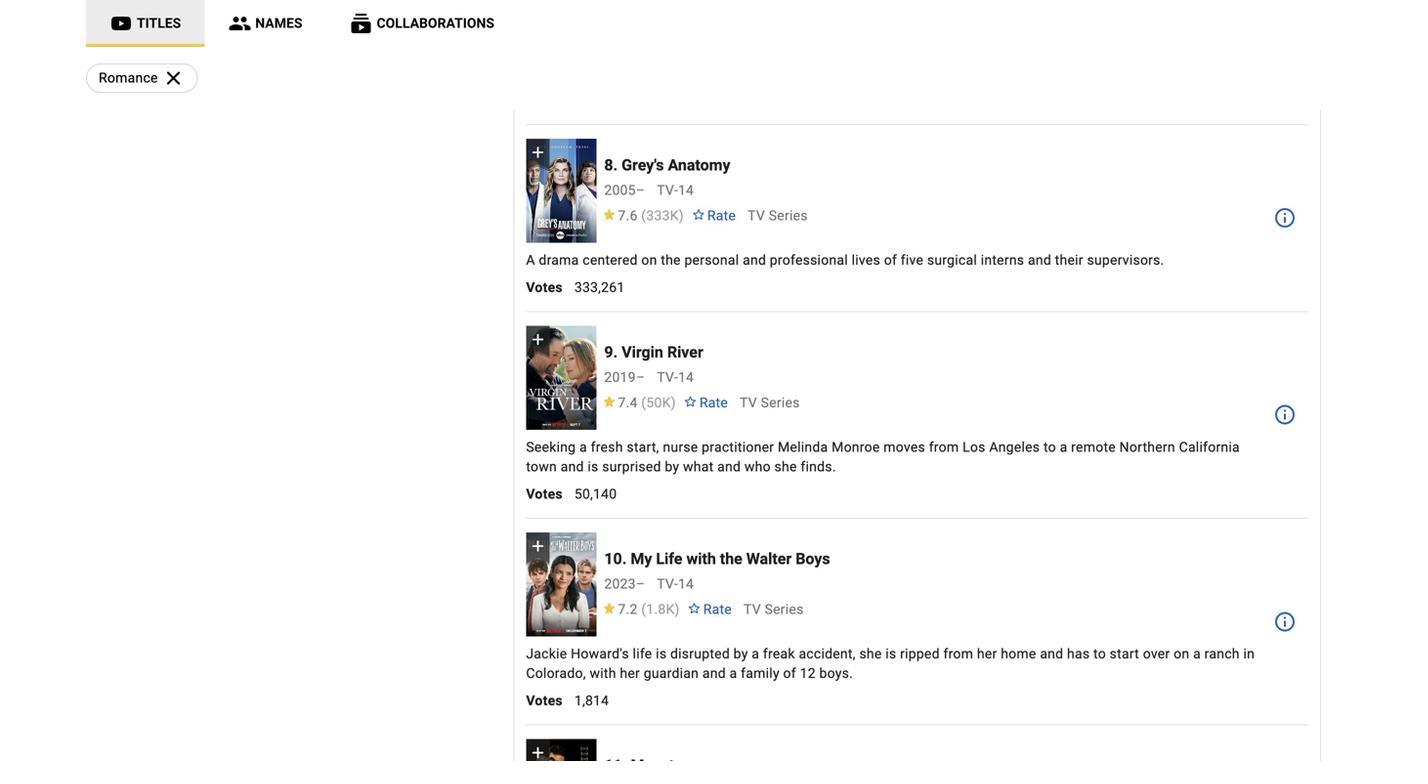 Task type: describe. For each thing, give the bounding box(es) containing it.
) for life
[[675, 601, 680, 617]]

8.
[[604, 156, 618, 174]]

by inside seeking a fresh start, nurse practitioner melinda monroe moves from los angeles to a remote northern california town and is surprised by what and who she finds.
[[665, 459, 679, 475]]

virgin
[[622, 343, 663, 362]]

333k
[[646, 207, 679, 224]]

star border inline image for anatomy
[[692, 209, 705, 220]]

rate for anatomy
[[707, 207, 736, 224]]

rate for river
[[700, 395, 728, 411]]

1 horizontal spatial is
[[656, 646, 667, 662]]

12
[[800, 666, 816, 682]]

in
[[1243, 646, 1255, 662]]

a drama centered on the personal and professional lives of five surgical interns and their supervisors.
[[526, 252, 1164, 268]]

votes for 10.
[[526, 693, 563, 709]]

anatomy
[[668, 156, 731, 174]]

professional
[[770, 252, 848, 268]]

howard's
[[571, 646, 629, 662]]

50,140
[[574, 486, 617, 502]]

2023–
[[604, 576, 645, 592]]

to inside seeking a fresh start, nurse practitioner melinda monroe moves from los angeles to a remote northern california town and is surprised by what and who she finds.
[[1044, 439, 1056, 455]]

10. my life with the walter boys link
[[604, 550, 830, 569]]

group for 8.
[[526, 139, 596, 243]]

7.6
[[618, 207, 638, 224]]

add image for 8.
[[528, 143, 548, 162]]

add image
[[528, 536, 548, 556]]

8. grey's anatomy
[[604, 156, 731, 174]]

a left the fresh
[[580, 439, 587, 455]]

by inside jackie howard's life is disrupted by a freak accident, she is ripped from her home and has to start over on a ranch in colorado, with her guardian and a family of 12 boys.
[[734, 646, 748, 662]]

has
[[1067, 646, 1090, 662]]

start
[[1110, 646, 1139, 662]]

a up family
[[752, 646, 759, 662]]

rate for life
[[703, 601, 732, 617]]

interns
[[981, 252, 1024, 268]]

what
[[683, 459, 714, 475]]

clear image
[[158, 64, 185, 92]]

who
[[745, 459, 771, 475]]

0 horizontal spatial on
[[641, 252, 657, 268]]

life
[[656, 550, 683, 568]]

star border inline image for life
[[688, 603, 701, 614]]

northern
[[1120, 439, 1175, 455]]

walter
[[746, 550, 792, 568]]

los
[[963, 439, 986, 455]]

7.4 ( 50k )
[[618, 395, 676, 411]]

personal
[[684, 252, 739, 268]]

a left remote
[[1060, 439, 1068, 455]]

the for on
[[661, 252, 681, 268]]

names
[[255, 15, 302, 31]]

tv-14 for anatomy
[[657, 182, 694, 198]]

9.
[[604, 343, 618, 362]]

tv for life
[[744, 601, 761, 617]]

and down seeking
[[561, 459, 584, 475]]

0 vertical spatial her
[[977, 646, 997, 662]]

1,814
[[574, 693, 609, 709]]

lives
[[852, 252, 880, 268]]

tv- for life
[[657, 576, 678, 592]]

from inside seeking a fresh start, nurse practitioner melinda monroe moves from los angeles to a remote northern california town and is surprised by what and who she finds.
[[929, 439, 959, 455]]

add image for 9.
[[528, 330, 548, 349]]

jackie howard's life is disrupted by a freak accident, she is ripped from her home and has to start over on a ranch in colorado, with her guardian and a family of 12 boys.
[[526, 646, 1255, 682]]

star inline image for 8.
[[602, 209, 616, 220]]

supervisors.
[[1087, 252, 1164, 268]]

group for 10.
[[526, 533, 596, 637]]

river
[[667, 343, 703, 362]]

california
[[1179, 439, 1240, 455]]

tv for river
[[740, 395, 757, 411]]

romance button
[[86, 64, 198, 93]]

tv series for 10. my life with the walter boys
[[744, 601, 804, 617]]

start,
[[627, 439, 659, 455]]

their
[[1055, 252, 1084, 268]]

imdb rating: 7.2 element
[[602, 601, 680, 617]]

collaborations tab
[[326, 0, 518, 47]]

with inside jackie howard's life is disrupted by a freak accident, she is ripped from her home and has to start over on a ranch in colorado, with her guardian and a family of 12 boys.
[[590, 666, 616, 682]]

rate button for life
[[680, 592, 740, 627]]

people image
[[228, 12, 251, 35]]

series for 9. virgin river
[[761, 395, 800, 411]]

0 vertical spatial with
[[686, 550, 716, 568]]

collaborations
[[377, 15, 495, 31]]

2005–
[[604, 182, 645, 198]]

a
[[526, 252, 535, 268]]

from inside jackie howard's life is disrupted by a freak accident, she is ripped from her home and has to start over on a ranch in colorado, with her guardian and a family of 12 boys.
[[943, 646, 974, 662]]

3 add image from the top
[[528, 743, 548, 761]]

remote
[[1071, 439, 1116, 455]]

boys.
[[819, 666, 853, 682]]

accident,
[[799, 646, 856, 662]]

home
[[1001, 646, 1036, 662]]

life
[[633, 646, 652, 662]]

she inside seeking a fresh start, nurse practitioner melinda monroe moves from los angeles to a remote northern california town and is surprised by what and who she finds.
[[774, 459, 797, 475]]

monroe
[[832, 439, 880, 455]]

2 horizontal spatial is
[[886, 646, 896, 662]]

town
[[526, 459, 557, 475]]

grey's
[[622, 156, 664, 174]]

star border inline image
[[684, 396, 697, 407]]

romance
[[99, 70, 158, 86]]

tv series for 9. virgin river
[[740, 395, 800, 411]]

10. my life with the walter boys
[[604, 550, 830, 568]]

and left has
[[1040, 646, 1064, 662]]

imdb rating: 7.4 element
[[602, 395, 676, 411]]

subscriptions image
[[349, 12, 373, 35]]

tv series for 8. grey's anatomy
[[748, 207, 808, 224]]

333,261
[[574, 279, 625, 296]]

7.6 ( 333k )
[[618, 207, 684, 224]]

imdb rating: 7.6 element
[[602, 207, 684, 224]]



Task type: locate. For each thing, give the bounding box(es) containing it.
0 horizontal spatial to
[[1044, 439, 1056, 455]]

14
[[678, 182, 694, 198], [678, 369, 694, 385], [678, 576, 694, 592]]

) left star border inline image
[[671, 395, 676, 411]]

she
[[774, 459, 797, 475], [859, 646, 882, 662]]

tv-14
[[657, 182, 694, 198], [657, 369, 694, 385], [657, 576, 694, 592]]

) down 8. grey's anatomy link
[[679, 207, 684, 224]]

tv series up professional
[[748, 207, 808, 224]]

angeles
[[989, 439, 1040, 455]]

star inline image inside imdb rating: 7.2 'element'
[[602, 603, 616, 614]]

0 vertical spatial of
[[884, 252, 897, 268]]

( right 7.6
[[641, 207, 646, 224]]

of left five
[[884, 252, 897, 268]]

tv-14 down river
[[657, 369, 694, 385]]

group left the 10. on the bottom left
[[526, 533, 596, 637]]

over
[[1143, 646, 1170, 662]]

1 add image from the top
[[528, 143, 548, 162]]

(
[[641, 207, 646, 224], [641, 395, 646, 411], [641, 601, 646, 617]]

0 horizontal spatial her
[[620, 666, 640, 682]]

1 horizontal spatial the
[[720, 550, 742, 568]]

is inside seeking a fresh start, nurse practitioner melinda monroe moves from los angeles to a remote northern california town and is surprised by what and who she finds.
[[588, 459, 599, 475]]

7.4
[[618, 395, 638, 411]]

2 tv-14 from the top
[[657, 369, 694, 385]]

3 tv- from the top
[[657, 576, 678, 592]]

tv
[[748, 207, 765, 224], [740, 395, 757, 411], [744, 601, 761, 617]]

is
[[588, 459, 599, 475], [656, 646, 667, 662], [886, 646, 896, 662]]

( right 7.2
[[641, 601, 646, 617]]

practitioner
[[702, 439, 774, 455]]

0 vertical spatial from
[[929, 439, 959, 455]]

2 vertical spatial )
[[675, 601, 680, 617]]

tv- down life
[[657, 576, 678, 592]]

1 tv- from the top
[[657, 182, 678, 198]]

with down howard's
[[590, 666, 616, 682]]

tv- down 8. grey's anatomy link
[[657, 182, 678, 198]]

2 vertical spatial (
[[641, 601, 646, 617]]

1 vertical spatial tv
[[740, 395, 757, 411]]

fresh
[[591, 439, 623, 455]]

she down melinda
[[774, 459, 797, 475]]

( right 7.4
[[641, 395, 646, 411]]

0 horizontal spatial of
[[783, 666, 796, 682]]

noah lalonde in my life with the walter boys (2023) image
[[526, 533, 596, 637]]

add image down colorado,
[[528, 743, 548, 761]]

of inside jackie howard's life is disrupted by a freak accident, she is ripped from her home and has to start over on a ranch in colorado, with her guardian and a family of 12 boys.
[[783, 666, 796, 682]]

see more information about virgin river image
[[1273, 403, 1297, 427]]

tv- up 50k
[[657, 369, 678, 385]]

0 horizontal spatial she
[[774, 459, 797, 475]]

2 votes from the top
[[526, 486, 563, 502]]

by down nurse
[[665, 459, 679, 475]]

by
[[665, 459, 679, 475], [734, 646, 748, 662]]

10.
[[604, 550, 627, 568]]

1 vertical spatial )
[[671, 395, 676, 411]]

group for 9.
[[526, 326, 596, 430]]

2 star inline image from the top
[[602, 396, 616, 407]]

tv- for anatomy
[[657, 182, 678, 198]]

jackie
[[526, 646, 567, 662]]

2 vertical spatial star inline image
[[602, 603, 616, 614]]

1 vertical spatial star inline image
[[602, 396, 616, 407]]

rate
[[707, 207, 736, 224], [700, 395, 728, 411], [703, 601, 732, 617]]

0 vertical spatial tv
[[748, 207, 765, 224]]

2 vertical spatial rate
[[703, 601, 732, 617]]

7.2 ( 1.8k )
[[618, 601, 680, 617]]

3 ( from the top
[[641, 601, 646, 617]]

0 horizontal spatial is
[[588, 459, 599, 475]]

star inline image for 9.
[[602, 396, 616, 407]]

2 vertical spatial tv
[[744, 601, 761, 617]]

0 horizontal spatial the
[[661, 252, 681, 268]]

names tab
[[205, 0, 326, 47]]

9. virgin river link
[[604, 343, 703, 362]]

2 vertical spatial series
[[765, 601, 804, 617]]

2 vertical spatial 14
[[678, 576, 694, 592]]

1 vertical spatial on
[[1174, 646, 1190, 662]]

five
[[901, 252, 924, 268]]

group
[[526, 139, 596, 243], [526, 326, 596, 430], [526, 533, 596, 637], [526, 739, 596, 761]]

on right centered
[[641, 252, 657, 268]]

colorado,
[[526, 666, 586, 682]]

from right ripped
[[943, 646, 974, 662]]

1 vertical spatial rate button
[[676, 385, 736, 421]]

seeking a fresh start, nurse practitioner melinda monroe moves from los angeles to a remote northern california town and is surprised by what and who she finds.
[[526, 439, 1240, 475]]

0 horizontal spatial by
[[665, 459, 679, 475]]

tv-14 down life
[[657, 576, 694, 592]]

youtube image
[[109, 12, 133, 35]]

1 vertical spatial tv-
[[657, 369, 678, 385]]

2 14 from the top
[[678, 369, 694, 385]]

3 star inline image from the top
[[602, 603, 616, 614]]

) for river
[[671, 395, 676, 411]]

drama
[[539, 252, 579, 268]]

0 vertical spatial add image
[[528, 143, 548, 162]]

1 horizontal spatial she
[[859, 646, 882, 662]]

group down 1,814
[[526, 739, 596, 761]]

rate button
[[684, 198, 744, 233], [676, 385, 736, 421], [680, 592, 740, 627]]

) for anatomy
[[679, 207, 684, 224]]

see more information about grey's anatomy image
[[1273, 206, 1297, 230]]

surgical
[[927, 252, 977, 268]]

( for grey's
[[641, 207, 646, 224]]

2 vertical spatial tv series
[[744, 601, 804, 617]]

tv series up practitioner
[[740, 395, 800, 411]]

0 horizontal spatial with
[[590, 666, 616, 682]]

tab list containing titles
[[86, 0, 1321, 47]]

3 14 from the top
[[678, 576, 694, 592]]

0 vertical spatial the
[[661, 252, 681, 268]]

moves
[[884, 439, 925, 455]]

votes down town
[[526, 486, 563, 502]]

on right over
[[1174, 646, 1190, 662]]

0 vertical spatial tv-
[[657, 182, 678, 198]]

votes for 8.
[[526, 279, 563, 296]]

14 down river
[[678, 369, 694, 385]]

her
[[977, 646, 997, 662], [620, 666, 640, 682]]

0 vertical spatial rate
[[707, 207, 736, 224]]

0 vertical spatial series
[[769, 207, 808, 224]]

1 vertical spatial with
[[590, 666, 616, 682]]

( for my
[[641, 601, 646, 617]]

3 tv-14 from the top
[[657, 576, 694, 592]]

1 horizontal spatial on
[[1174, 646, 1190, 662]]

)
[[679, 207, 684, 224], [671, 395, 676, 411], [675, 601, 680, 617]]

rate button for anatomy
[[684, 198, 744, 233]]

and
[[743, 252, 766, 268], [1028, 252, 1051, 268], [561, 459, 584, 475], [717, 459, 741, 475], [1040, 646, 1064, 662], [703, 666, 726, 682]]

star border inline image
[[692, 209, 705, 220], [688, 603, 701, 614]]

tab list
[[86, 0, 1321, 47]]

0 vertical spatial (
[[641, 207, 646, 224]]

3 group from the top
[[526, 533, 596, 637]]

1 vertical spatial from
[[943, 646, 974, 662]]

add image
[[528, 143, 548, 162], [528, 330, 548, 349], [528, 743, 548, 761]]

2 add image from the top
[[528, 330, 548, 349]]

add image left 9.
[[528, 330, 548, 349]]

nurse
[[663, 439, 698, 455]]

series
[[769, 207, 808, 224], [761, 395, 800, 411], [765, 601, 804, 617]]

series up melinda
[[761, 395, 800, 411]]

0 vertical spatial on
[[641, 252, 657, 268]]

0 vertical spatial tv series
[[748, 207, 808, 224]]

see more information about my life with the walter boys image
[[1273, 610, 1297, 634]]

a left ranch
[[1193, 646, 1201, 662]]

2 tv- from the top
[[657, 369, 678, 385]]

1 vertical spatial series
[[761, 395, 800, 411]]

2 vertical spatial add image
[[528, 743, 548, 761]]

star inline image left 7.2
[[602, 603, 616, 614]]

2 ( from the top
[[641, 395, 646, 411]]

series for 8. grey's anatomy
[[769, 207, 808, 224]]

0 vertical spatial to
[[1044, 439, 1056, 455]]

and down practitioner
[[717, 459, 741, 475]]

1 vertical spatial add image
[[528, 330, 548, 349]]

rate button right 50k
[[676, 385, 736, 421]]

votes for 9.
[[526, 486, 563, 502]]

1 vertical spatial votes
[[526, 486, 563, 502]]

) right 7.2
[[675, 601, 680, 617]]

0 vertical spatial tv-14
[[657, 182, 694, 198]]

4 group from the top
[[526, 739, 596, 761]]

0 vertical spatial star inline image
[[602, 209, 616, 220]]

14 for river
[[678, 369, 694, 385]]

tv series up freak
[[744, 601, 804, 617]]

1 vertical spatial the
[[720, 550, 742, 568]]

she right the accident,
[[859, 646, 882, 662]]

0 vertical spatial )
[[679, 207, 684, 224]]

0 vertical spatial she
[[774, 459, 797, 475]]

0 vertical spatial star border inline image
[[692, 209, 705, 220]]

group left 8.
[[526, 139, 596, 243]]

the left walter
[[720, 550, 742, 568]]

1 vertical spatial she
[[859, 646, 882, 662]]

votes down a
[[526, 279, 563, 296]]

the for with
[[720, 550, 742, 568]]

tv down walter
[[744, 601, 761, 617]]

2019–
[[604, 369, 645, 385]]

rate button up personal
[[684, 198, 744, 233]]

1 vertical spatial tv-14
[[657, 369, 694, 385]]

rate button for river
[[676, 385, 736, 421]]

0 vertical spatial 14
[[678, 182, 694, 198]]

group left 9.
[[526, 326, 596, 430]]

star inline image inside imdb rating: 7.6 element
[[602, 209, 616, 220]]

1 vertical spatial rate
[[700, 395, 728, 411]]

to right has
[[1094, 646, 1106, 662]]

to right 'angeles'
[[1044, 439, 1056, 455]]

rate up personal
[[707, 207, 736, 224]]

1 vertical spatial of
[[783, 666, 796, 682]]

series up freak
[[765, 601, 804, 617]]

tv- for river
[[657, 369, 678, 385]]

1 horizontal spatial of
[[884, 252, 897, 268]]

is down the fresh
[[588, 459, 599, 475]]

rate button up disrupted
[[680, 592, 740, 627]]

1 vertical spatial by
[[734, 646, 748, 662]]

1 vertical spatial 14
[[678, 369, 694, 385]]

and down disrupted
[[703, 666, 726, 682]]

star border inline image right 1.8k
[[688, 603, 701, 614]]

rate up disrupted
[[703, 601, 732, 617]]

of left 12
[[783, 666, 796, 682]]

14 down life
[[678, 576, 694, 592]]

1 vertical spatial (
[[641, 395, 646, 411]]

she inside jackie howard's life is disrupted by a freak accident, she is ripped from her home and has to start over on a ranch in colorado, with her guardian and a family of 12 boys.
[[859, 646, 882, 662]]

finds.
[[801, 459, 836, 475]]

martin henderson and alexandra breckenridge in virgin river (2019) image
[[526, 326, 596, 430]]

1 horizontal spatial with
[[686, 550, 716, 568]]

star inline image left 7.4
[[602, 396, 616, 407]]

2 group from the top
[[526, 326, 596, 430]]

ripped
[[900, 646, 940, 662]]

1 tv-14 from the top
[[657, 182, 694, 198]]

the
[[661, 252, 681, 268], [720, 550, 742, 568]]

is left ripped
[[886, 646, 896, 662]]

1 group from the top
[[526, 139, 596, 243]]

series for 10. my life with the walter boys
[[765, 601, 804, 617]]

tv for anatomy
[[748, 207, 765, 224]]

star inline image inside imdb rating: 7.4 'element'
[[602, 396, 616, 407]]

on
[[641, 252, 657, 268], [1174, 646, 1190, 662]]

to inside jackie howard's life is disrupted by a freak accident, she is ripped from her home and has to start over on a ranch in colorado, with her guardian and a family of 12 boys.
[[1094, 646, 1106, 662]]

50k
[[646, 395, 671, 411]]

freak
[[763, 646, 795, 662]]

ranch
[[1205, 646, 1240, 662]]

votes
[[526, 279, 563, 296], [526, 486, 563, 502], [526, 693, 563, 709]]

and right personal
[[743, 252, 766, 268]]

0 vertical spatial rate button
[[684, 198, 744, 233]]

1 vertical spatial to
[[1094, 646, 1106, 662]]

my
[[631, 550, 652, 568]]

tv right 333k
[[748, 207, 765, 224]]

tv-14 for river
[[657, 369, 694, 385]]

1 horizontal spatial by
[[734, 646, 748, 662]]

1 vertical spatial her
[[620, 666, 640, 682]]

tv-14 for life
[[657, 576, 694, 592]]

melinda
[[778, 439, 828, 455]]

with right life
[[686, 550, 716, 568]]

the inside 10. my life with the walter boys link
[[720, 550, 742, 568]]

9. virgin river
[[604, 343, 703, 362]]

a
[[580, 439, 587, 455], [1060, 439, 1068, 455], [752, 646, 759, 662], [1193, 646, 1201, 662], [730, 666, 737, 682]]

star inline image left 7.6
[[602, 209, 616, 220]]

on inside jackie howard's life is disrupted by a freak accident, she is ripped from her home and has to start over on a ranch in colorado, with her guardian and a family of 12 boys.
[[1174, 646, 1190, 662]]

1 star inline image from the top
[[602, 209, 616, 220]]

guardian
[[644, 666, 699, 682]]

2 vertical spatial tv-
[[657, 576, 678, 592]]

by up family
[[734, 646, 748, 662]]

tv series
[[748, 207, 808, 224], [740, 395, 800, 411], [744, 601, 804, 617]]

rate right star border inline image
[[700, 395, 728, 411]]

from left los
[[929, 439, 959, 455]]

1 ( from the top
[[641, 207, 646, 224]]

star border inline image right 333k
[[692, 209, 705, 220]]

james pickens jr., ellen pompeo, and chandra wilson in grey's anatomy (2005) image
[[526, 139, 596, 243]]

14 down "anatomy"
[[678, 182, 694, 198]]

14 for life
[[678, 576, 694, 592]]

titles
[[137, 15, 181, 31]]

1 14 from the top
[[678, 182, 694, 198]]

and left their
[[1028, 252, 1051, 268]]

her left home
[[977, 646, 997, 662]]

centered
[[583, 252, 638, 268]]

2 vertical spatial rate button
[[680, 592, 740, 627]]

2 vertical spatial votes
[[526, 693, 563, 709]]

1 vertical spatial star border inline image
[[688, 603, 701, 614]]

a left family
[[730, 666, 737, 682]]

votes down colorado,
[[526, 693, 563, 709]]

surprised
[[602, 459, 661, 475]]

her down the life
[[620, 666, 640, 682]]

1 vertical spatial tv series
[[740, 395, 800, 411]]

bradley cooper and carey mulligan in maestro (2023) image
[[526, 739, 596, 761]]

8. grey's anatomy link
[[604, 156, 731, 175]]

star inline image for 10.
[[602, 603, 616, 614]]

is right the life
[[656, 646, 667, 662]]

14 for anatomy
[[678, 182, 694, 198]]

tv up practitioner
[[740, 395, 757, 411]]

star inline image
[[602, 209, 616, 220], [602, 396, 616, 407], [602, 603, 616, 614]]

( for virgin
[[641, 395, 646, 411]]

1.8k
[[646, 601, 675, 617]]

tv-14 down 8. grey's anatomy link
[[657, 182, 694, 198]]

the left personal
[[661, 252, 681, 268]]

7.2
[[618, 601, 638, 617]]

3 votes from the top
[[526, 693, 563, 709]]

1 horizontal spatial her
[[977, 646, 997, 662]]

from
[[929, 439, 959, 455], [943, 646, 974, 662]]

disrupted
[[670, 646, 730, 662]]

0 vertical spatial by
[[665, 459, 679, 475]]

family
[[741, 666, 780, 682]]

of
[[884, 252, 897, 268], [783, 666, 796, 682]]

2 vertical spatial tv-14
[[657, 576, 694, 592]]

series up professional
[[769, 207, 808, 224]]

1 horizontal spatial to
[[1094, 646, 1106, 662]]

boys
[[796, 550, 830, 568]]

0 vertical spatial votes
[[526, 279, 563, 296]]

1 votes from the top
[[526, 279, 563, 296]]

titles tab
[[86, 0, 205, 47]]

with
[[686, 550, 716, 568], [590, 666, 616, 682]]

seeking
[[526, 439, 576, 455]]

add image left 8.
[[528, 143, 548, 162]]

to
[[1044, 439, 1056, 455], [1094, 646, 1106, 662]]



Task type: vqa. For each thing, say whether or not it's contained in the screenshot.


